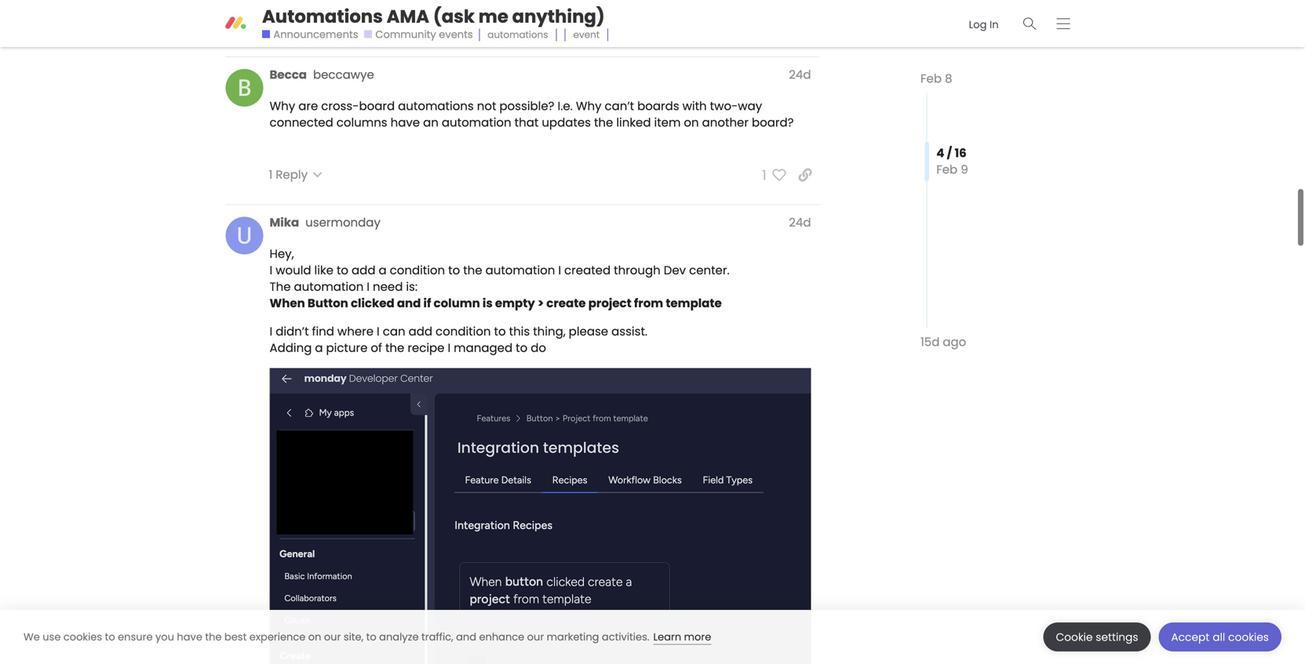 Task type: vqa. For each thing, say whether or not it's contained in the screenshot.
automations!
no



Task type: describe. For each thing, give the bounding box(es) containing it.
would
[[276, 262, 311, 279]]

1 vertical spatial on
[[308, 631, 321, 645]]

becca
[[270, 66, 307, 83]]

picture
[[326, 340, 368, 357]]

adding
[[270, 340, 312, 357]]

tags list
[[479, 24, 616, 45]]

is
[[483, 295, 493, 312]]

cookie settings
[[1056, 631, 1138, 645]]

have inside 'dialog'
[[177, 631, 202, 645]]

heading for hey,
[[261, 214, 820, 234]]

column
[[434, 295, 480, 312]]

marketing
[[547, 631, 599, 645]]

log in
[[969, 17, 999, 32]]

columns
[[336, 114, 387, 131]]

condition for managed
[[436, 323, 491, 340]]

i left 'created'
[[558, 262, 561, 279]]

heading for why are cross-board automations not possible? i.e. why can't boards with two-way connected columns have an automation that updates the linked item on another board?
[[261, 66, 820, 86]]

board
[[359, 98, 395, 114]]

an
[[423, 114, 439, 131]]

traffic,
[[421, 631, 453, 645]]

2 our from the left
[[527, 631, 544, 645]]

feb inside the 4 / 16 feb 9
[[936, 161, 958, 178]]

enhance
[[479, 631, 524, 645]]

i.e.
[[558, 98, 573, 114]]

that
[[515, 114, 539, 131]]

board?
[[752, 114, 794, 131]]

screenshot 2024-02-13 at 12.30.01 image
[[270, 368, 811, 665]]

24d link for hey,
[[789, 214, 811, 231]]

add inside hey, i would like to add a condition to the automation i created through dev center. the automation i need is: when button clicked and if column is empty > create project from template
[[352, 262, 376, 279]]

please
[[569, 323, 608, 340]]

with
[[682, 98, 707, 114]]

mika usermonday
[[270, 214, 381, 231]]

of
[[371, 340, 382, 357]]

cross-
[[321, 98, 359, 114]]

automations inside tags list
[[488, 28, 548, 41]]

on inside why are cross-board automations not possible? i.e. why can't boards with two-way connected columns have an automation that updates the linked item on another board?
[[684, 114, 699, 131]]

1 our from the left
[[324, 631, 341, 645]]

we
[[24, 631, 40, 645]]

center.
[[689, 262, 730, 279]]

menu image
[[1057, 18, 1070, 29]]

boards
[[637, 98, 679, 114]]

way
[[738, 98, 762, 114]]

4 / 16 feb 9
[[936, 145, 968, 178]]

beccawye
[[313, 66, 374, 83]]

and inside hey, i would like to add a condition to the automation i created through dev center. the automation i need is: when button clicked and if column is empty > create project from template
[[397, 295, 421, 312]]

accept
[[1171, 631, 1210, 645]]

anything)
[[512, 4, 605, 29]]

hey, i would like to add a condition to the automation i created through dev center. the automation i need is: when button clicked and if column is empty > create project from template
[[270, 246, 730, 312]]

do
[[531, 340, 546, 357]]

24d for hey,
[[789, 214, 811, 231]]

8
[[945, 70, 952, 87]]

in
[[990, 17, 999, 32]]

i left would
[[270, 262, 272, 279]]

automation inside why are cross-board automations not possible? i.e. why can't boards with two-way connected columns have an automation that updates the linked item on another board?
[[442, 114, 511, 131]]

1 reply button
[[261, 161, 330, 189]]

learn more link
[[653, 631, 711, 645]]

the inside hey, i would like to add a condition to the automation i created through dev center. the automation i need is: when button clicked and if column is empty > create project from template
[[463, 262, 482, 279]]

i left can
[[377, 323, 380, 340]]

can
[[383, 323, 405, 340]]

dev
[[664, 262, 686, 279]]

1 for 1 reply
[[269, 167, 273, 183]]

find
[[312, 323, 334, 340]]

1 button
[[754, 162, 786, 188]]

from
[[634, 295, 663, 312]]

ama
[[387, 4, 429, 29]]

accept all cookies
[[1171, 631, 1269, 645]]

settings
[[1096, 631, 1138, 645]]

not
[[477, 98, 496, 114]]

events
[[439, 28, 473, 42]]

i didn't find where i can add condition to this thing, please assist. adding a picture of the recipe i managed to do
[[270, 323, 648, 357]]

1 reply
[[269, 167, 308, 183]]

button
[[308, 295, 348, 312]]

use
[[43, 631, 61, 645]]

dialog containing cookie settings
[[0, 611, 1305, 665]]

24d for why are cross-board automations not possible? i.e. why can't boards with two-way connected columns have an automation that updates the linked item on another board?
[[789, 66, 811, 83]]

i right recipe
[[448, 340, 451, 357]]

1 why from the left
[[270, 98, 295, 114]]

community events
[[375, 28, 473, 42]]

4
[[936, 145, 944, 162]]

accept all cookies button
[[1159, 623, 1282, 652]]

didn't
[[276, 323, 309, 340]]

why are cross-board automations not possible? i.e. why can't boards with two-way connected columns have an automation that updates the linked item on another board?
[[270, 98, 794, 131]]



Task type: locate. For each thing, give the bounding box(es) containing it.
possible?
[[499, 98, 554, 114]]

0 vertical spatial a
[[379, 262, 387, 279]]

0 vertical spatial and
[[397, 295, 421, 312]]

heading containing becca
[[261, 66, 820, 86]]

to right site,
[[366, 631, 376, 645]]

24d link
[[789, 66, 811, 83], [789, 214, 811, 231]]

cookies for use
[[63, 631, 102, 645]]

1 left copy a link to this post to clipboard icon
[[762, 166, 766, 185]]

24d link for why are cross-board automations not possible? i.e. why can't boards with two-way connected columns have an automation that updates the linked item on another board?
[[789, 66, 811, 83]]

analyze
[[379, 631, 419, 645]]

to
[[337, 262, 348, 279], [448, 262, 460, 279], [494, 323, 506, 340], [516, 340, 528, 357], [105, 631, 115, 645], [366, 631, 376, 645]]

1 horizontal spatial why
[[576, 98, 602, 114]]

to left do
[[516, 340, 528, 357]]

1 vertical spatial add
[[409, 323, 432, 340]]

0 horizontal spatial a
[[315, 340, 323, 357]]

have
[[391, 114, 420, 131], [177, 631, 202, 645]]

0 horizontal spatial have
[[177, 631, 202, 645]]

feb
[[921, 70, 942, 87], [936, 161, 958, 178]]

1 horizontal spatial automations
[[488, 28, 548, 41]]

a inside hey, i would like to add a condition to the automation i created through dev center. the automation i need is: when button clicked and if column is empty > create project from template
[[379, 262, 387, 279]]

log in navigation
[[955, 7, 1080, 40]]

0 horizontal spatial automations
[[398, 98, 474, 114]]

announcements link
[[262, 28, 358, 42]]

1 horizontal spatial have
[[391, 114, 420, 131]]

the right of
[[385, 340, 404, 357]]

automation up empty
[[485, 262, 555, 279]]

hey,
[[270, 246, 294, 262]]

automations right events
[[488, 28, 548, 41]]

add right can
[[409, 323, 432, 340]]

assist.
[[611, 323, 648, 340]]

automations link
[[479, 24, 557, 45]]

1 vertical spatial have
[[177, 631, 202, 645]]

add up clicked
[[352, 262, 376, 279]]

24d link down copy a link to this post to clipboard icon
[[789, 214, 811, 231]]

we use cookies to ensure you have the best experience on our site, to analyze traffic, and enhance our marketing activities. learn more
[[24, 631, 711, 645]]

d unliked image
[[766, 168, 786, 182]]

0 horizontal spatial our
[[324, 631, 341, 645]]

2 cookies from the left
[[1228, 631, 1269, 645]]

1 vertical spatial and
[[456, 631, 476, 645]]

need
[[373, 279, 403, 295]]

1 vertical spatial 24d
[[789, 214, 811, 231]]

0 horizontal spatial on
[[308, 631, 321, 645]]

have inside why are cross-board automations not possible? i.e. why can't boards with two-way connected columns have an automation that updates the linked item on another board?
[[391, 114, 420, 131]]

clicked
[[351, 295, 395, 312]]

9
[[961, 161, 968, 178]]

on
[[684, 114, 699, 131], [308, 631, 321, 645]]

two-
[[710, 98, 738, 114]]

a left is:
[[379, 262, 387, 279]]

on right 'item'
[[684, 114, 699, 131]]

to right like
[[337, 262, 348, 279]]

a inside i didn't find where i can add condition to this thing, please assist. adding a picture of the recipe i managed to do
[[315, 340, 323, 357]]

1 vertical spatial heading
[[261, 214, 820, 234]]

announcements
[[273, 28, 358, 42]]

the
[[594, 114, 613, 131], [463, 262, 482, 279], [385, 340, 404, 357], [205, 631, 222, 645]]

1 cookies from the left
[[63, 631, 102, 645]]

the
[[270, 279, 291, 295]]

2 24d link from the top
[[789, 214, 811, 231]]

automations ama (ask me anything)
[[262, 4, 605, 29]]

our
[[324, 631, 341, 645], [527, 631, 544, 645]]

i left need
[[367, 279, 370, 295]]

can't
[[605, 98, 634, 114]]

cookie
[[1056, 631, 1093, 645]]

condition down column
[[436, 323, 491, 340]]

and
[[397, 295, 421, 312], [456, 631, 476, 645]]

heading up possible?
[[261, 66, 820, 86]]

our right enhance
[[527, 631, 544, 645]]

>
[[538, 295, 544, 312]]

automation right an
[[442, 114, 511, 131]]

0 horizontal spatial 1
[[269, 167, 273, 183]]

the left best
[[205, 631, 222, 645]]

becca link
[[270, 66, 307, 83]]

event link
[[565, 24, 608, 45]]

search image
[[1023, 18, 1037, 29]]

created
[[564, 262, 611, 279]]

automations left not
[[398, 98, 474, 114]]

0 vertical spatial 24d
[[789, 66, 811, 83]]

condition inside i didn't find where i can add condition to this thing, please assist. adding a picture of the recipe i managed to do
[[436, 323, 491, 340]]

our left site,
[[324, 631, 341, 645]]

community events link
[[364, 28, 473, 42]]

cookie settings button
[[1043, 623, 1151, 652]]

all
[[1213, 631, 1225, 645]]

condition inside hey, i would like to add a condition to the automation i created through dev center. the automation i need is: when button clicked and if column is empty > create project from template
[[390, 262, 445, 279]]

on right experience
[[308, 631, 321, 645]]

chevron down image
[[312, 170, 323, 180]]

0 horizontal spatial add
[[352, 262, 376, 279]]

1 24d from the top
[[789, 66, 811, 83]]

is:
[[406, 279, 418, 295]]

cookies right the all
[[1228, 631, 1269, 645]]

why right the "i.e." on the left top of page
[[576, 98, 602, 114]]

the left linked
[[594, 114, 613, 131]]

cookies right use
[[63, 631, 102, 645]]

1 horizontal spatial and
[[456, 631, 476, 645]]

0 horizontal spatial why
[[270, 98, 295, 114]]

beccawye link
[[313, 66, 374, 83]]

1 vertical spatial 24d link
[[789, 214, 811, 231]]

2 why from the left
[[576, 98, 602, 114]]

are
[[298, 98, 318, 114]]

add
[[352, 262, 376, 279], [409, 323, 432, 340]]

0 horizontal spatial cookies
[[63, 631, 102, 645]]

and right traffic,
[[456, 631, 476, 645]]

1 for 1
[[762, 166, 766, 185]]

to left ensure
[[105, 631, 115, 645]]

have right you
[[177, 631, 202, 645]]

another
[[702, 114, 749, 131]]

1 vertical spatial condition
[[436, 323, 491, 340]]

cookies
[[63, 631, 102, 645], [1228, 631, 1269, 645]]

feb 8 link
[[921, 70, 952, 87]]

1 left reply
[[269, 167, 273, 183]]

heading containing mika
[[261, 214, 820, 234]]

managed
[[454, 340, 513, 357]]

feb left 8 at the top
[[921, 70, 942, 87]]

condition for is:
[[390, 262, 445, 279]]

condition up if
[[390, 262, 445, 279]]

item
[[654, 114, 681, 131]]

why left are
[[270, 98, 295, 114]]

copy a link to this post to clipboard image
[[798, 168, 812, 182]]

1 heading from the top
[[261, 66, 820, 86]]

connected
[[270, 114, 333, 131]]

thing,
[[533, 323, 566, 340]]

feb left 9
[[936, 161, 958, 178]]

learn
[[653, 631, 681, 645]]

have left an
[[391, 114, 420, 131]]

mika
[[270, 214, 299, 231]]

15d ago
[[921, 334, 966, 351]]

1 vertical spatial automations
[[398, 98, 474, 114]]

1 horizontal spatial 1
[[762, 166, 766, 185]]

event
[[573, 28, 600, 41]]

add inside i didn't find where i can add condition to this thing, please assist. adding a picture of the recipe i managed to do
[[409, 323, 432, 340]]

cookies inside accept all cookies button
[[1228, 631, 1269, 645]]

dialog
[[0, 611, 1305, 665]]

feb 8
[[921, 70, 952, 87]]

ago
[[943, 334, 966, 351]]

automations ama (ask me anything) link
[[262, 4, 605, 29]]

automations
[[488, 28, 548, 41], [398, 98, 474, 114]]

cookies for all
[[1228, 631, 1269, 645]]

i left didn't
[[270, 323, 272, 340]]

0 vertical spatial feb
[[921, 70, 942, 87]]

24d up the board?
[[789, 66, 811, 83]]

recipe
[[408, 340, 445, 357]]

automations
[[262, 4, 383, 29]]

i
[[270, 262, 272, 279], [558, 262, 561, 279], [367, 279, 370, 295], [270, 323, 272, 340], [377, 323, 380, 340], [448, 340, 451, 357]]

0 vertical spatial automations
[[488, 28, 548, 41]]

the inside i didn't find where i can add condition to this thing, please assist. adding a picture of the recipe i managed to do
[[385, 340, 404, 357]]

you
[[155, 631, 174, 645]]

monday community forum image
[[225, 13, 247, 35]]

project
[[588, 295, 632, 312]]

0 vertical spatial have
[[391, 114, 420, 131]]

usermonday link
[[305, 214, 381, 231]]

(ask
[[433, 4, 475, 29]]

more
[[684, 631, 711, 645]]

log
[[969, 17, 987, 32]]

15d
[[921, 334, 940, 351]]

a left picture
[[315, 340, 323, 357]]

heading
[[261, 66, 820, 86], [261, 214, 820, 234]]

1 horizontal spatial on
[[684, 114, 699, 131]]

mika link
[[270, 214, 299, 231]]

condition
[[390, 262, 445, 279], [436, 323, 491, 340]]

24d down copy a link to this post to clipboard icon
[[789, 214, 811, 231]]

1 vertical spatial a
[[315, 340, 323, 357]]

1 horizontal spatial a
[[379, 262, 387, 279]]

heading up 'created'
[[261, 214, 820, 234]]

24d link up the board?
[[789, 66, 811, 83]]

ensure
[[118, 631, 153, 645]]

2 heading from the top
[[261, 214, 820, 234]]

the inside why are cross-board automations not possible? i.e. why can't boards with two-way connected columns have an automation that updates the linked item on another board?
[[594, 114, 613, 131]]

like
[[314, 262, 334, 279]]

1 24d link from the top
[[789, 66, 811, 83]]

1 horizontal spatial cookies
[[1228, 631, 1269, 645]]

automation up find
[[294, 279, 364, 295]]

1 inside button
[[762, 166, 766, 185]]

16
[[955, 145, 967, 162]]

2 24d from the top
[[789, 214, 811, 231]]

0 horizontal spatial and
[[397, 295, 421, 312]]

community
[[375, 28, 436, 42]]

becca beccawye
[[270, 66, 374, 83]]

0 vertical spatial heading
[[261, 66, 820, 86]]

a
[[379, 262, 387, 279], [315, 340, 323, 357]]

if
[[423, 295, 431, 312]]

updates
[[542, 114, 591, 131]]

0 vertical spatial condition
[[390, 262, 445, 279]]

create
[[546, 295, 586, 312]]

the up column
[[463, 262, 482, 279]]

to left this
[[494, 323, 506, 340]]

why
[[270, 98, 295, 114], [576, 98, 602, 114]]

where
[[337, 323, 374, 340]]

0 vertical spatial add
[[352, 262, 376, 279]]

0 vertical spatial 24d link
[[789, 66, 811, 83]]

automations inside why are cross-board automations not possible? i.e. why can't boards with two-way connected columns have an automation that updates the linked item on another board?
[[398, 98, 474, 114]]

1 horizontal spatial our
[[527, 631, 544, 645]]

1 inside dropdown button
[[269, 167, 273, 183]]

experience
[[249, 631, 306, 645]]

to up column
[[448, 262, 460, 279]]

empty
[[495, 295, 535, 312]]

1 horizontal spatial add
[[409, 323, 432, 340]]

automation
[[442, 114, 511, 131], [485, 262, 555, 279], [294, 279, 364, 295]]

and left if
[[397, 295, 421, 312]]

through
[[614, 262, 661, 279]]

1
[[762, 166, 766, 185], [269, 167, 273, 183]]

0 vertical spatial on
[[684, 114, 699, 131]]

15d ago link
[[921, 334, 966, 351]]

/
[[947, 145, 952, 162]]

site,
[[344, 631, 364, 645]]

1 vertical spatial feb
[[936, 161, 958, 178]]

linked
[[616, 114, 651, 131]]



